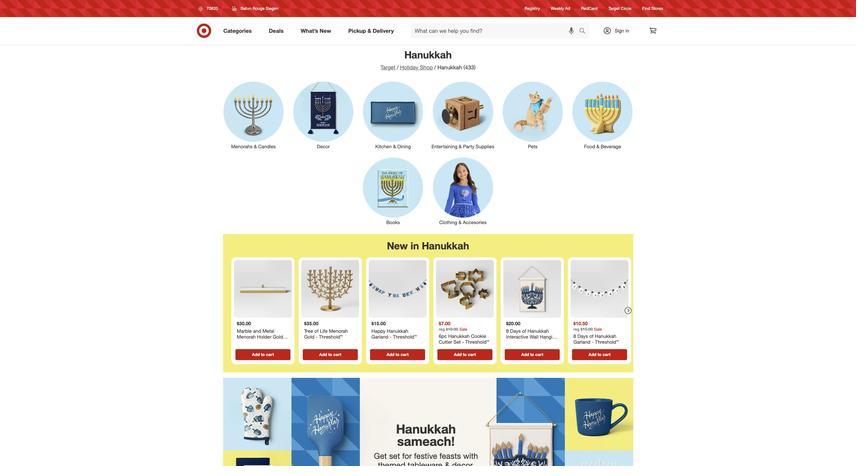 Task type: describe. For each thing, give the bounding box(es) containing it.
metal
[[262, 328, 274, 334]]

add for interactive
[[521, 352, 529, 357]]

life
[[320, 328, 328, 334]]

threshold™ inside $15.00 happy hanukkah garland - threshold™
[[393, 334, 417, 340]]

- inside $20.00 8 days of hanukkah interactive wall hanging - threshold™
[[506, 340, 508, 346]]

menorah for tree of life menorah gold - threshold™
[[329, 328, 348, 334]]

0 vertical spatial new
[[320, 27, 331, 34]]

circle
[[621, 6, 632, 11]]

and
[[253, 328, 261, 334]]

days inside $20.00 8 days of hanukkah interactive wall hanging - threshold™
[[510, 328, 521, 334]]

search button
[[576, 23, 593, 40]]

entertaining & party supplies
[[432, 144, 495, 149]]

holiday
[[400, 64, 419, 71]]

candles
[[258, 144, 276, 149]]

8 days of hanukkah interactive wall hanging - threshold™ image
[[504, 260, 561, 318]]

categories link
[[218, 23, 260, 38]]

8 days of hanukkah garland - threshold™ image
[[571, 260, 629, 318]]

threshold™ inside $10.50 reg $15.00 sale 8 days of hanukkah garland - threshold™
[[595, 339, 619, 345]]

tableware
[[408, 461, 443, 466]]

8 inside $10.50 reg $15.00 sale 8 days of hanukkah garland - threshold™
[[574, 333, 576, 339]]

in for sign
[[626, 28, 630, 34]]

tree
[[304, 328, 313, 334]]

hanukkah inside $7.00 reg $10.00 sale 6pc hanukkah cookie cutter set - threshold™
[[448, 333, 470, 339]]

& for accesories
[[459, 220, 462, 225]]

of inside $20.00 8 days of hanukkah interactive wall hanging - threshold™
[[522, 328, 526, 334]]

gold inside $30.00 marble and metal menorah holder gold - threshold™
[[273, 334, 283, 340]]

$15.00 happy hanukkah garland - threshold™
[[372, 321, 417, 340]]

to for gold
[[328, 352, 332, 357]]

add to cart button for holder
[[235, 349, 290, 360]]

sameach!
[[397, 434, 455, 449]]

$7.00 reg $10.00 sale 6pc hanukkah cookie cutter set - threshold™
[[439, 321, 489, 345]]

$20.00 8 days of hanukkah interactive wall hanging - threshold™
[[506, 321, 558, 346]]

hanukkah target / holiday shop / hanukkah (433)
[[381, 49, 476, 71]]

stores
[[652, 6, 664, 11]]

registry link
[[525, 6, 540, 11]]

add for threshold™
[[387, 352, 394, 357]]

menorahs
[[231, 144, 253, 149]]

entertaining & party supplies link
[[428, 80, 498, 150]]

beverage
[[601, 144, 621, 149]]

threshold™ inside $20.00 8 days of hanukkah interactive wall hanging - threshold™
[[509, 340, 533, 346]]

clothing
[[440, 220, 457, 225]]

$20.00
[[506, 321, 521, 327]]

- inside $15.00 happy hanukkah garland - threshold™
[[390, 334, 392, 340]]

of inside $10.50 reg $15.00 sale 8 days of hanukkah garland - threshold™
[[590, 333, 594, 339]]

& for dining
[[393, 144, 396, 149]]

entertaining
[[432, 144, 458, 149]]

for
[[403, 451, 412, 461]]

sign in link
[[598, 23, 640, 38]]

set
[[389, 451, 400, 461]]

marble
[[237, 328, 252, 334]]

add to cart for interactive
[[521, 352, 543, 357]]

what's new
[[301, 27, 331, 34]]

& inside hanukkah sameach! get set for festive feasts with themed tableware & decor
[[445, 461, 450, 466]]

deals link
[[263, 23, 292, 38]]

threshold™ inside $30.00 marble and metal menorah holder gold - threshold™
[[237, 340, 261, 346]]

target inside hanukkah target / holiday shop / hanukkah (433)
[[381, 64, 396, 71]]

sign
[[615, 28, 625, 34]]

target link
[[381, 64, 396, 71]]

cutter
[[439, 339, 452, 345]]

70820
[[207, 6, 218, 11]]

pickup & delivery link
[[343, 23, 403, 38]]

delivery
[[373, 27, 394, 34]]

weekly
[[551, 6, 564, 11]]

themed
[[378, 461, 406, 466]]

what's new link
[[295, 23, 340, 38]]

$30.00
[[237, 321, 251, 327]]

registry
[[525, 6, 540, 11]]

add for gold
[[319, 352, 327, 357]]

sale for cookie
[[459, 327, 467, 332]]

happy
[[372, 328, 386, 334]]

$10.50
[[574, 321, 588, 327]]

redcard link
[[582, 6, 598, 11]]

cart for $15.00 happy hanukkah garland - threshold™
[[401, 352, 409, 357]]

festive
[[414, 451, 438, 461]]

days inside $10.50 reg $15.00 sale 8 days of hanukkah garland - threshold™
[[578, 333, 588, 339]]

- inside $7.00 reg $10.00 sale 6pc hanukkah cookie cutter set - threshold™
[[462, 339, 464, 345]]

feasts
[[440, 451, 461, 461]]

garland inside $10.50 reg $15.00 sale 8 days of hanukkah garland - threshold™
[[574, 339, 591, 345]]

cookie
[[471, 333, 486, 339]]

kitchen & dining
[[376, 144, 411, 149]]

70820 button
[[194, 2, 225, 15]]

cart for $7.00 reg $10.00 sale 6pc hanukkah cookie cutter set - threshold™
[[468, 352, 476, 357]]

get
[[374, 451, 387, 461]]

party
[[463, 144, 475, 149]]

cart for $20.00 8 days of hanukkah interactive wall hanging - threshold™
[[535, 352, 543, 357]]

add for holder
[[252, 352, 260, 357]]

hanukkah inside $10.50 reg $15.00 sale 8 days of hanukkah garland - threshold™
[[595, 333, 617, 339]]

threshold™ inside $35.00 tree of life menorah gold - threshold™
[[319, 334, 343, 340]]

find stores
[[643, 6, 664, 11]]

weekly ad
[[551, 6, 571, 11]]

add to cart for hanukkah
[[454, 352, 476, 357]]

supplies
[[476, 144, 495, 149]]

cart for $35.00 tree of life menorah gold - threshold™
[[333, 352, 341, 357]]

$15.00 inside $10.50 reg $15.00 sale 8 days of hanukkah garland - threshold™
[[581, 327, 593, 332]]

sign in
[[615, 28, 630, 34]]

food & beverage link
[[568, 80, 638, 150]]

clothing & accesories
[[440, 220, 487, 225]]

ad
[[566, 6, 571, 11]]

deals
[[269, 27, 284, 34]]

decor
[[317, 144, 330, 149]]

reg for $10.50
[[574, 327, 580, 332]]

to for holder
[[261, 352, 265, 357]]

search
[[576, 28, 593, 35]]

(433)
[[464, 64, 476, 71]]

decor link
[[289, 80, 358, 150]]

interactive
[[506, 334, 528, 340]]

new in hanukkah
[[387, 240, 469, 252]]



Task type: locate. For each thing, give the bounding box(es) containing it.
target left holiday
[[381, 64, 396, 71]]

0 vertical spatial menorah
[[329, 328, 348, 334]]

8 down $10.50
[[574, 333, 576, 339]]

to for interactive
[[530, 352, 534, 357]]

add to cart for days
[[589, 352, 611, 357]]

$30.00 marble and metal menorah holder gold - threshold™
[[237, 321, 286, 346]]

new right what's on the left of page
[[320, 27, 331, 34]]

reg down $7.00
[[439, 327, 445, 332]]

0 horizontal spatial of
[[314, 328, 319, 334]]

add to cart button down $10.50 reg $15.00 sale 8 days of hanukkah garland - threshold™
[[572, 349, 627, 360]]

menorahs & candles link
[[219, 80, 289, 150]]

sale inside $10.50 reg $15.00 sale 8 days of hanukkah garland - threshold™
[[594, 327, 602, 332]]

add to cart button for threshold™
[[370, 349, 425, 360]]

1 horizontal spatial menorah
[[329, 328, 348, 334]]

garland down $10.50
[[574, 339, 591, 345]]

1 add to cart button from the left
[[235, 349, 290, 360]]

add down holder
[[252, 352, 260, 357]]

2 add from the left
[[319, 352, 327, 357]]

hanukkah inside $20.00 8 days of hanukkah interactive wall hanging - threshold™
[[528, 328, 549, 334]]

add to cart button down set
[[438, 349, 493, 360]]

2 gold from the left
[[304, 334, 314, 340]]

food
[[585, 144, 595, 149]]

& right clothing
[[459, 220, 462, 225]]

1 sale from the left
[[459, 327, 467, 332]]

- inside $30.00 marble and metal menorah holder gold - threshold™
[[284, 334, 286, 340]]

add down $15.00 happy hanukkah garland - threshold™
[[387, 352, 394, 357]]

3 add from the left
[[387, 352, 394, 357]]

2 reg from the left
[[574, 327, 580, 332]]

redcard
[[582, 6, 598, 11]]

1 cart from the left
[[266, 352, 274, 357]]

pets link
[[498, 80, 568, 150]]

add to cart down life on the bottom left of the page
[[319, 352, 341, 357]]

target circle
[[609, 6, 632, 11]]

0 horizontal spatial $15.00
[[372, 321, 386, 327]]

food & beverage
[[585, 144, 621, 149]]

find
[[643, 6, 651, 11]]

$35.00 tree of life menorah gold - threshold™
[[304, 321, 348, 340]]

& for beverage
[[597, 144, 600, 149]]

threshold™
[[319, 334, 343, 340], [393, 334, 417, 340], [465, 339, 489, 345], [595, 339, 619, 345], [237, 340, 261, 346], [509, 340, 533, 346]]

garland down happy
[[372, 334, 389, 340]]

$10.50 reg $15.00 sale 8 days of hanukkah garland - threshold™
[[574, 321, 619, 345]]

& inside 'link'
[[254, 144, 257, 149]]

$7.00
[[439, 321, 451, 327]]

1 vertical spatial new
[[387, 240, 408, 252]]

add to cart button for interactive
[[505, 349, 560, 360]]

menorah for marble and metal menorah holder gold - threshold™
[[237, 334, 256, 340]]

what's
[[301, 27, 318, 34]]

0 horizontal spatial new
[[320, 27, 331, 34]]

sale inside $7.00 reg $10.00 sale 6pc hanukkah cookie cutter set - threshold™
[[459, 327, 467, 332]]

2 cart from the left
[[333, 352, 341, 357]]

add down life on the bottom left of the page
[[319, 352, 327, 357]]

6pc
[[439, 333, 447, 339]]

to for threshold™
[[396, 352, 400, 357]]

& left party
[[459, 144, 462, 149]]

reg for $7.00
[[439, 327, 445, 332]]

0 horizontal spatial sale
[[459, 327, 467, 332]]

add to cart button for days
[[572, 349, 627, 360]]

new
[[320, 27, 331, 34], [387, 240, 408, 252]]

$15.00 inside $15.00 happy hanukkah garland - threshold™
[[372, 321, 386, 327]]

kitchen
[[376, 144, 392, 149]]

target inside 'link'
[[609, 6, 620, 11]]

with
[[464, 451, 478, 461]]

& right tableware in the bottom of the page
[[445, 461, 450, 466]]

days down $10.50
[[578, 333, 588, 339]]

marble and metal menorah holder gold - threshold™ image
[[234, 260, 292, 318]]

1 horizontal spatial 8
[[574, 333, 576, 339]]

1 horizontal spatial of
[[522, 328, 526, 334]]

garland inside $15.00 happy hanukkah garland - threshold™
[[372, 334, 389, 340]]

weekly ad link
[[551, 6, 571, 11]]

to for days
[[598, 352, 602, 357]]

cart for $30.00 marble and metal menorah holder gold - threshold™
[[266, 352, 274, 357]]

categories
[[223, 27, 252, 34]]

pickup & delivery
[[349, 27, 394, 34]]

6pc hanukkah cookie cutter set - threshold™ image
[[436, 260, 494, 318]]

hanukkah
[[405, 49, 452, 61], [438, 64, 462, 71], [422, 240, 469, 252], [387, 328, 408, 334], [528, 328, 549, 334], [448, 333, 470, 339], [595, 333, 617, 339], [396, 421, 456, 437]]

0 horizontal spatial reg
[[439, 327, 445, 332]]

reg inside $7.00 reg $10.00 sale 6pc hanukkah cookie cutter set - threshold™
[[439, 327, 445, 332]]

hanging
[[540, 334, 558, 340]]

add for days
[[589, 352, 597, 357]]

1 horizontal spatial in
[[626, 28, 630, 34]]

cart down $15.00 happy hanukkah garland - threshold™
[[401, 352, 409, 357]]

new down 'books'
[[387, 240, 408, 252]]

cart down "wall"
[[535, 352, 543, 357]]

sale for of
[[594, 327, 602, 332]]

add to cart button down holder
[[235, 349, 290, 360]]

4 add to cart from the left
[[454, 352, 476, 357]]

to down "wall"
[[530, 352, 534, 357]]

4 add to cart button from the left
[[438, 349, 493, 360]]

2 add to cart button from the left
[[303, 349, 358, 360]]

reg down $10.50
[[574, 327, 580, 332]]

0 horizontal spatial /
[[397, 64, 399, 71]]

add to cart for gold
[[319, 352, 341, 357]]

menorah
[[329, 328, 348, 334], [237, 334, 256, 340]]

cart down holder
[[266, 352, 274, 357]]

gold inside $35.00 tree of life menorah gold - threshold™
[[304, 334, 314, 340]]

1 horizontal spatial days
[[578, 333, 588, 339]]

1 horizontal spatial $15.00
[[581, 327, 593, 332]]

2 / from the left
[[434, 64, 436, 71]]

8
[[506, 328, 509, 334], [574, 333, 576, 339]]

target circle link
[[609, 6, 632, 11]]

&
[[368, 27, 372, 34], [254, 144, 257, 149], [393, 144, 396, 149], [459, 144, 462, 149], [597, 144, 600, 149], [459, 220, 462, 225], [445, 461, 450, 466]]

add to cart for holder
[[252, 352, 274, 357]]

add to cart button for gold
[[303, 349, 358, 360]]

hanukkah inside hanukkah sameach! get set for festive feasts with themed tableware & decor
[[396, 421, 456, 437]]

1 horizontal spatial reg
[[574, 327, 580, 332]]

to down holder
[[261, 352, 265, 357]]

cart
[[266, 352, 274, 357], [333, 352, 341, 357], [401, 352, 409, 357], [468, 352, 476, 357], [535, 352, 543, 357], [603, 352, 611, 357]]

in for new
[[411, 240, 419, 252]]

1 horizontal spatial sale
[[594, 327, 602, 332]]

add to cart button down "wall"
[[505, 349, 560, 360]]

& left candles
[[254, 144, 257, 149]]

gold down "tree"
[[304, 334, 314, 340]]

add to cart down $10.50 reg $15.00 sale 8 days of hanukkah garland - threshold™
[[589, 352, 611, 357]]

6 add to cart button from the left
[[572, 349, 627, 360]]

1 add to cart from the left
[[252, 352, 274, 357]]

0 vertical spatial target
[[609, 6, 620, 11]]

2 add to cart from the left
[[319, 352, 341, 357]]

5 add to cart button from the left
[[505, 349, 560, 360]]

0 horizontal spatial garland
[[372, 334, 389, 340]]

set
[[454, 339, 461, 345]]

menorah inside $30.00 marble and metal menorah holder gold - threshold™
[[237, 334, 256, 340]]

cart down cookie
[[468, 352, 476, 357]]

add to cart down $15.00 happy hanukkah garland - threshold™
[[387, 352, 409, 357]]

baton rouge siegen
[[241, 6, 279, 11]]

What can we help you find? suggestions appear below search field
[[411, 23, 581, 38]]

1 horizontal spatial /
[[434, 64, 436, 71]]

days up "interactive"
[[510, 328, 521, 334]]

dining
[[398, 144, 411, 149]]

cart for $10.50 reg $15.00 sale 8 days of hanukkah garland - threshold™
[[603, 352, 611, 357]]

2 horizontal spatial of
[[590, 333, 594, 339]]

to
[[261, 352, 265, 357], [328, 352, 332, 357], [396, 352, 400, 357], [463, 352, 467, 357], [530, 352, 534, 357], [598, 352, 602, 357]]

/ right the target link
[[397, 64, 399, 71]]

1 vertical spatial target
[[381, 64, 396, 71]]

to down $7.00 reg $10.00 sale 6pc hanukkah cookie cutter set - threshold™
[[463, 352, 467, 357]]

add to cart button down $15.00 happy hanukkah garland - threshold™
[[370, 349, 425, 360]]

5 add from the left
[[521, 352, 529, 357]]

hanukkah inside $15.00 happy hanukkah garland - threshold™
[[387, 328, 408, 334]]

add to cart down holder
[[252, 352, 274, 357]]

0 horizontal spatial in
[[411, 240, 419, 252]]

menorah down marble
[[237, 334, 256, 340]]

$10.00
[[446, 327, 458, 332]]

1 to from the left
[[261, 352, 265, 357]]

in inside the carousel region
[[411, 240, 419, 252]]

carousel region
[[223, 234, 633, 378]]

happy hanukkah garland - threshold™ image
[[369, 260, 427, 318]]

2 to from the left
[[328, 352, 332, 357]]

find stores link
[[643, 6, 664, 11]]

- inside $10.50 reg $15.00 sale 8 days of hanukkah garland - threshold™
[[592, 339, 594, 345]]

hanukkah sameach! get set for festive feasts with themed tableware & decor
[[374, 421, 478, 466]]

& for party
[[459, 144, 462, 149]]

baton rouge siegen button
[[228, 2, 283, 15]]

$15.00 down $10.50
[[581, 327, 593, 332]]

1 horizontal spatial target
[[609, 6, 620, 11]]

target
[[609, 6, 620, 11], [381, 64, 396, 71]]

gold down metal
[[273, 334, 283, 340]]

& left dining
[[393, 144, 396, 149]]

to down $15.00 happy hanukkah garland - threshold™
[[396, 352, 400, 357]]

& right "food"
[[597, 144, 600, 149]]

menorah right life on the bottom left of the page
[[329, 328, 348, 334]]

add to cart button
[[235, 349, 290, 360], [303, 349, 358, 360], [370, 349, 425, 360], [438, 349, 493, 360], [505, 349, 560, 360], [572, 349, 627, 360]]

baton
[[241, 6, 252, 11]]

1 horizontal spatial garland
[[574, 339, 591, 345]]

0 horizontal spatial target
[[381, 64, 396, 71]]

5 to from the left
[[530, 352, 534, 357]]

- inside $35.00 tree of life menorah gold - threshold™
[[316, 334, 318, 340]]

1 vertical spatial in
[[411, 240, 419, 252]]

4 to from the left
[[463, 352, 467, 357]]

$15.00
[[372, 321, 386, 327], [581, 327, 593, 332]]

cart down $35.00 tree of life menorah gold - threshold™
[[333, 352, 341, 357]]

reg
[[439, 327, 445, 332], [574, 327, 580, 332]]

add to cart
[[252, 352, 274, 357], [319, 352, 341, 357], [387, 352, 409, 357], [454, 352, 476, 357], [521, 352, 543, 357], [589, 352, 611, 357]]

shop
[[420, 64, 433, 71]]

1 horizontal spatial new
[[387, 240, 408, 252]]

& for delivery
[[368, 27, 372, 34]]

1 vertical spatial menorah
[[237, 334, 256, 340]]

1 add from the left
[[252, 352, 260, 357]]

/ right shop
[[434, 64, 436, 71]]

0 horizontal spatial gold
[[273, 334, 283, 340]]

add
[[252, 352, 260, 357], [319, 352, 327, 357], [387, 352, 394, 357], [454, 352, 462, 357], [521, 352, 529, 357], [589, 352, 597, 357]]

3 cart from the left
[[401, 352, 409, 357]]

$35.00
[[304, 321, 318, 327]]

rouge
[[253, 6, 265, 11]]

4 cart from the left
[[468, 352, 476, 357]]

add to cart for threshold™
[[387, 352, 409, 357]]

$15.00 up happy
[[372, 321, 386, 327]]

1 gold from the left
[[273, 334, 283, 340]]

3 add to cart button from the left
[[370, 349, 425, 360]]

0 horizontal spatial menorah
[[237, 334, 256, 340]]

add down "interactive"
[[521, 352, 529, 357]]

5 cart from the left
[[535, 352, 543, 357]]

1 / from the left
[[397, 64, 399, 71]]

pets
[[528, 144, 538, 149]]

6 cart from the left
[[603, 352, 611, 357]]

target left circle
[[609, 6, 620, 11]]

add to cart button for hanukkah
[[438, 349, 493, 360]]

6 to from the left
[[598, 352, 602, 357]]

/
[[397, 64, 399, 71], [434, 64, 436, 71]]

6 add from the left
[[589, 352, 597, 357]]

1 reg from the left
[[439, 327, 445, 332]]

reg inside $10.50 reg $15.00 sale 8 days of hanukkah garland - threshold™
[[574, 327, 580, 332]]

& for candles
[[254, 144, 257, 149]]

kitchen & dining link
[[358, 80, 428, 150]]

siegen
[[266, 6, 279, 11]]

& right pickup
[[368, 27, 372, 34]]

0 vertical spatial in
[[626, 28, 630, 34]]

of inside $35.00 tree of life menorah gold - threshold™
[[314, 328, 319, 334]]

accesories
[[463, 220, 487, 225]]

to down $35.00 tree of life menorah gold - threshold™
[[328, 352, 332, 357]]

4 add from the left
[[454, 352, 462, 357]]

3 to from the left
[[396, 352, 400, 357]]

add to cart down set
[[454, 352, 476, 357]]

add to cart down "wall"
[[521, 352, 543, 357]]

6 add to cart from the left
[[589, 352, 611, 357]]

add to cart button down life on the bottom left of the page
[[303, 349, 358, 360]]

add for hanukkah
[[454, 352, 462, 357]]

to for hanukkah
[[463, 352, 467, 357]]

pickup
[[349, 27, 366, 34]]

new inside the carousel region
[[387, 240, 408, 252]]

days
[[510, 328, 521, 334], [578, 333, 588, 339]]

clothing & accesories link
[[428, 156, 498, 226]]

add down set
[[454, 352, 462, 357]]

0 horizontal spatial 8
[[506, 328, 509, 334]]

add down $10.50 reg $15.00 sale 8 days of hanukkah garland - threshold™
[[589, 352, 597, 357]]

holder
[[257, 334, 271, 340]]

8 down $20.00
[[506, 328, 509, 334]]

to down $10.50 reg $15.00 sale 8 days of hanukkah garland - threshold™
[[598, 352, 602, 357]]

8 inside $20.00 8 days of hanukkah interactive wall hanging - threshold™
[[506, 328, 509, 334]]

2 sale from the left
[[594, 327, 602, 332]]

3 add to cart from the left
[[387, 352, 409, 357]]

tree of life menorah gold - threshold™ image
[[301, 260, 359, 318]]

books link
[[358, 156, 428, 226]]

1 horizontal spatial gold
[[304, 334, 314, 340]]

5 add to cart from the left
[[521, 352, 543, 357]]

cart down $10.50 reg $15.00 sale 8 days of hanukkah garland - threshold™
[[603, 352, 611, 357]]

threshold™ inside $7.00 reg $10.00 sale 6pc hanukkah cookie cutter set - threshold™
[[465, 339, 489, 345]]

0 horizontal spatial days
[[510, 328, 521, 334]]

wall
[[530, 334, 539, 340]]

menorahs & candles
[[231, 144, 276, 149]]

holiday shop link
[[400, 64, 433, 71]]

menorah inside $35.00 tree of life menorah gold - threshold™
[[329, 328, 348, 334]]



Task type: vqa. For each thing, say whether or not it's contained in the screenshot.
This
no



